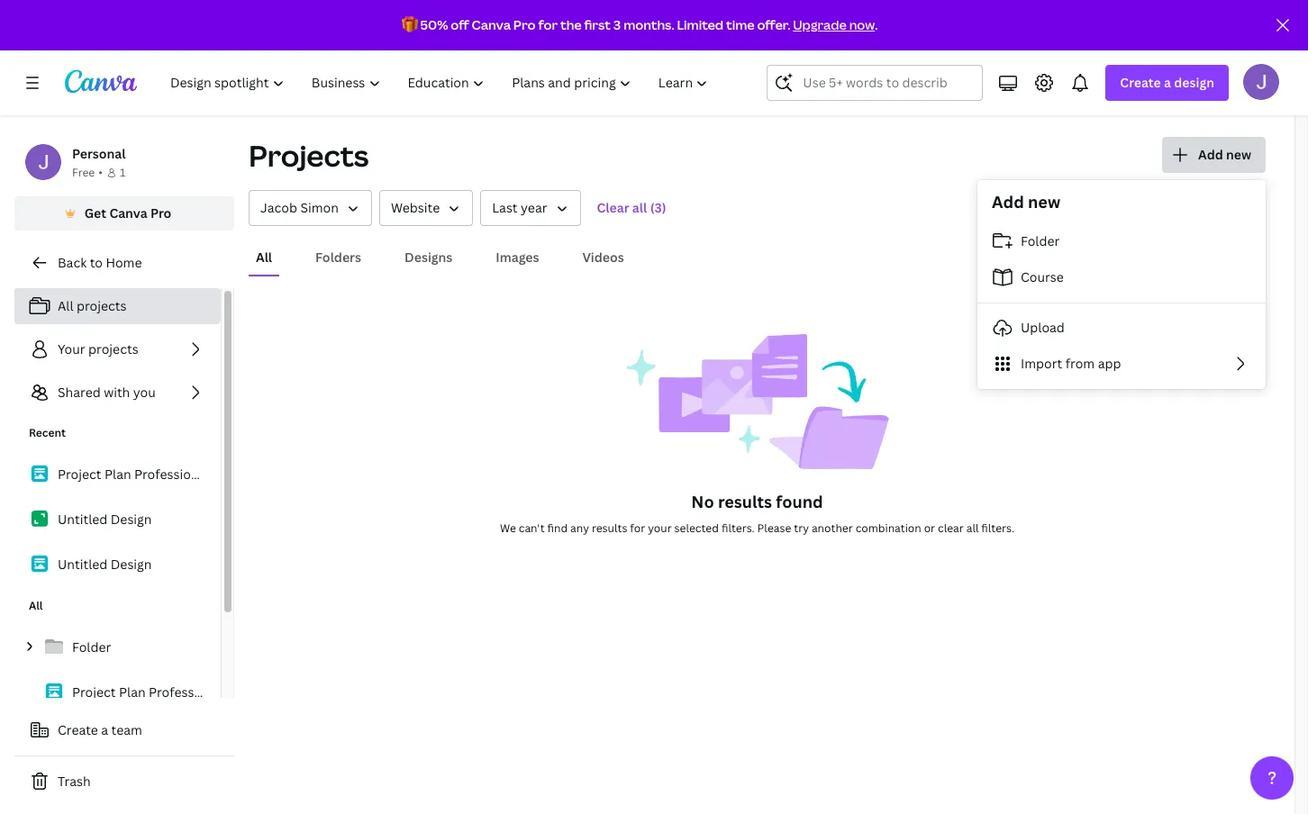 Task type: locate. For each thing, give the bounding box(es) containing it.
from
[[1066, 355, 1095, 372]]

folder up create a team
[[72, 639, 111, 656]]

add down the design
[[1198, 146, 1223, 163]]

1 vertical spatial untitled design
[[58, 556, 152, 573]]

course
[[1021, 268, 1064, 286]]

1 vertical spatial projects
[[88, 341, 138, 358]]

untitled design
[[58, 511, 152, 528], [58, 556, 152, 573]]

import from app
[[1021, 355, 1121, 372]]

found
[[776, 491, 823, 513]]

designs
[[405, 249, 453, 266]]

0 vertical spatial list
[[14, 288, 221, 411]]

all for all 'button'
[[256, 249, 272, 266]]

1 horizontal spatial create
[[1120, 74, 1161, 91]]

1 horizontal spatial for
[[630, 521, 645, 536]]

results up please
[[718, 491, 772, 513]]

1 vertical spatial a
[[101, 722, 108, 739]]

add
[[1198, 146, 1223, 163], [992, 191, 1024, 213]]

0 vertical spatial untitled design link
[[14, 501, 221, 539]]

0 vertical spatial all
[[256, 249, 272, 266]]

1 design from the top
[[111, 511, 152, 528]]

1 untitled design from the top
[[58, 511, 152, 528]]

1 vertical spatial new
[[1028, 191, 1061, 213]]

1 vertical spatial folder
[[72, 639, 111, 656]]

0 vertical spatial design
[[111, 511, 152, 528]]

back to home
[[58, 254, 142, 271]]

0 horizontal spatial canva
[[109, 205, 147, 222]]

1 horizontal spatial filters.
[[982, 521, 1015, 536]]

projects
[[77, 297, 127, 314], [88, 341, 138, 358]]

folder list
[[14, 629, 221, 802]]

untitled design link
[[14, 501, 221, 539], [14, 546, 221, 584]]

get canva pro
[[84, 205, 171, 222]]

pro up back to home link
[[150, 205, 171, 222]]

Category button
[[379, 190, 473, 226]]

1 vertical spatial for
[[630, 521, 645, 536]]

untitled for 1st untitled design 'link' from the top
[[58, 511, 107, 528]]

a left team
[[101, 722, 108, 739]]

add new button
[[1162, 137, 1266, 173]]

1 untitled design link from the top
[[14, 501, 221, 539]]

3
[[613, 16, 621, 33]]

canva
[[472, 16, 511, 33], [109, 205, 147, 222]]

create
[[1120, 74, 1161, 91], [58, 722, 98, 739]]

back
[[58, 254, 87, 271]]

results
[[718, 491, 772, 513], [592, 521, 627, 536]]

projects right "your"
[[88, 341, 138, 358]]

menu
[[978, 223, 1266, 382]]

canva right off at the left of the page
[[472, 16, 511, 33]]

add new
[[1198, 146, 1251, 163], [992, 191, 1061, 213]]

new down jacob simon image
[[1226, 146, 1251, 163]]

1 list from the top
[[14, 288, 221, 411]]

add new up course
[[992, 191, 1061, 213]]

1 vertical spatial all
[[966, 521, 979, 536]]

another
[[812, 521, 853, 536]]

folder button
[[978, 223, 1266, 259]]

filters. left please
[[722, 521, 755, 536]]

2 filters. from the left
[[982, 521, 1015, 536]]

1 untitled from the top
[[58, 511, 107, 528]]

your
[[648, 521, 672, 536]]

all left "(3)"
[[632, 199, 647, 216]]

0 horizontal spatial folder
[[72, 639, 111, 656]]

upload
[[1021, 319, 1065, 336]]

projects for all projects
[[77, 297, 127, 314]]

folders button
[[308, 241, 369, 275]]

0 horizontal spatial all
[[632, 199, 647, 216]]

can't
[[519, 521, 545, 536]]

1 vertical spatial pro
[[150, 205, 171, 222]]

0 vertical spatial a
[[1164, 74, 1171, 91]]

to
[[90, 254, 103, 271]]

Search search field
[[803, 66, 947, 100]]

all
[[256, 249, 272, 266], [58, 297, 73, 314], [29, 598, 43, 614]]

1 filters. from the left
[[722, 521, 755, 536]]

create a design button
[[1106, 65, 1229, 101]]

1 horizontal spatial all
[[58, 297, 73, 314]]

results right any
[[592, 521, 627, 536]]

0 vertical spatial for
[[538, 16, 558, 33]]

folder
[[1021, 232, 1060, 250], [72, 639, 111, 656]]

🎁
[[401, 16, 418, 33]]

1 horizontal spatial folder
[[1021, 232, 1060, 250]]

0 vertical spatial all
[[632, 199, 647, 216]]

create a design
[[1120, 74, 1215, 91]]

create inside button
[[58, 722, 98, 739]]

filters.
[[722, 521, 755, 536], [982, 521, 1015, 536]]

new inside dropdown button
[[1226, 146, 1251, 163]]

a inside button
[[101, 722, 108, 739]]

add new down the design
[[1198, 146, 1251, 163]]

a left the design
[[1164, 74, 1171, 91]]

2 untitled from the top
[[58, 556, 107, 573]]

untitled
[[58, 511, 107, 528], [58, 556, 107, 573]]

all inside 'button'
[[256, 249, 272, 266]]

Date modified button
[[480, 190, 581, 226]]

2 design from the top
[[111, 556, 152, 573]]

0 vertical spatial untitled
[[58, 511, 107, 528]]

filters. right clear
[[982, 521, 1015, 536]]

0 vertical spatial add new
[[1198, 146, 1251, 163]]

1 vertical spatial canva
[[109, 205, 147, 222]]

0 vertical spatial create
[[1120, 74, 1161, 91]]

0 horizontal spatial all
[[29, 598, 43, 614]]

1 horizontal spatial a
[[1164, 74, 1171, 91]]

a
[[1164, 74, 1171, 91], [101, 722, 108, 739]]

simon
[[300, 199, 339, 216]]

None search field
[[767, 65, 983, 101]]

0 horizontal spatial pro
[[150, 205, 171, 222]]

1 horizontal spatial new
[[1226, 146, 1251, 163]]

create inside dropdown button
[[1120, 74, 1161, 91]]

add inside add new dropdown button
[[1198, 146, 1223, 163]]

1 vertical spatial untitled
[[58, 556, 107, 573]]

personal
[[72, 145, 126, 162]]

folder up course
[[1021, 232, 1060, 250]]

create left the design
[[1120, 74, 1161, 91]]

2 vertical spatial all
[[29, 598, 43, 614]]

for left the
[[538, 16, 558, 33]]

projects down back to home
[[77, 297, 127, 314]]

0 vertical spatial folder
[[1021, 232, 1060, 250]]

jacob simon image
[[1243, 64, 1279, 100]]

with
[[104, 384, 130, 401]]

all right clear
[[966, 521, 979, 536]]

add up course
[[992, 191, 1024, 213]]

create left team
[[58, 722, 98, 739]]

1 vertical spatial design
[[111, 556, 152, 573]]

1 vertical spatial results
[[592, 521, 627, 536]]

last
[[492, 199, 518, 216]]

canva right get
[[109, 205, 147, 222]]

all
[[632, 199, 647, 216], [966, 521, 979, 536]]

pro left the
[[513, 16, 536, 33]]

0 horizontal spatial a
[[101, 722, 108, 739]]

1 horizontal spatial all
[[966, 521, 979, 536]]

course button
[[978, 259, 1266, 296]]

shared with you link
[[14, 375, 221, 411]]

limited
[[677, 16, 724, 33]]

2 list from the top
[[14, 456, 221, 584]]

try
[[794, 521, 809, 536]]

0 horizontal spatial new
[[1028, 191, 1061, 213]]

2 horizontal spatial all
[[256, 249, 272, 266]]

1 vertical spatial list
[[14, 456, 221, 584]]

0 vertical spatial results
[[718, 491, 772, 513]]

0 horizontal spatial add new
[[992, 191, 1061, 213]]

0 vertical spatial add
[[1198, 146, 1223, 163]]

add new inside dropdown button
[[1198, 146, 1251, 163]]

0 horizontal spatial add
[[992, 191, 1024, 213]]

1 vertical spatial add new
[[992, 191, 1061, 213]]

design for second untitled design 'link' from the top
[[111, 556, 152, 573]]

1
[[120, 165, 125, 180]]

your
[[58, 341, 85, 358]]

months.
[[624, 16, 675, 33]]

0 vertical spatial untitled design
[[58, 511, 152, 528]]

a inside dropdown button
[[1164, 74, 1171, 91]]

0 vertical spatial new
[[1226, 146, 1251, 163]]

0 vertical spatial pro
[[513, 16, 536, 33]]

1 horizontal spatial add new
[[1198, 146, 1251, 163]]

0 horizontal spatial filters.
[[722, 521, 755, 536]]

import
[[1021, 355, 1063, 372]]

create for create a design
[[1120, 74, 1161, 91]]

0 horizontal spatial create
[[58, 722, 98, 739]]

design for 1st untitled design 'link' from the top
[[111, 511, 152, 528]]

create for create a team
[[58, 722, 98, 739]]

1 horizontal spatial canva
[[472, 16, 511, 33]]

for left your
[[630, 521, 645, 536]]

0 vertical spatial projects
[[77, 297, 127, 314]]

1 vertical spatial create
[[58, 722, 98, 739]]

folder inside list
[[72, 639, 111, 656]]

clear
[[597, 199, 629, 216]]

untitled for second untitled design 'link' from the top
[[58, 556, 107, 573]]

list
[[14, 288, 221, 411], [14, 456, 221, 584]]

1 vertical spatial untitled design link
[[14, 546, 221, 584]]

1 vertical spatial all
[[58, 297, 73, 314]]

all projects
[[58, 297, 127, 314]]

1 horizontal spatial add
[[1198, 146, 1223, 163]]

menu containing folder
[[978, 223, 1266, 382]]

new up course
[[1028, 191, 1061, 213]]

design
[[111, 511, 152, 528], [111, 556, 152, 573]]

pro
[[513, 16, 536, 33], [150, 205, 171, 222]]



Task type: vqa. For each thing, say whether or not it's contained in the screenshot.
a for team
yes



Task type: describe. For each thing, give the bounding box(es) containing it.
a for team
[[101, 722, 108, 739]]

2 untitled design link from the top
[[14, 546, 221, 584]]

videos
[[582, 249, 624, 266]]

no
[[691, 491, 714, 513]]

jacob
[[260, 199, 297, 216]]

year
[[521, 199, 547, 216]]

folders
[[315, 249, 361, 266]]

pro inside button
[[150, 205, 171, 222]]

1 horizontal spatial pro
[[513, 16, 536, 33]]

trash link
[[14, 764, 234, 800]]

team
[[111, 722, 142, 739]]

a for design
[[1164, 74, 1171, 91]]

offer.
[[757, 16, 790, 33]]

trash
[[58, 773, 91, 790]]

you
[[133, 384, 156, 401]]

your projects link
[[14, 332, 221, 368]]

images
[[496, 249, 539, 266]]

shared with you
[[58, 384, 156, 401]]

canva inside button
[[109, 205, 147, 222]]

clear all (3) link
[[588, 190, 675, 226]]

free
[[72, 165, 95, 180]]

0 vertical spatial canva
[[472, 16, 511, 33]]

app
[[1098, 355, 1121, 372]]

import from app button
[[978, 346, 1266, 382]]

(3)
[[650, 199, 666, 216]]

2 untitled design from the top
[[58, 556, 152, 573]]

top level navigation element
[[159, 65, 724, 101]]

or
[[924, 521, 935, 536]]

1 horizontal spatial results
[[718, 491, 772, 513]]

designs button
[[397, 241, 460, 275]]

images button
[[489, 241, 546, 275]]

upload button
[[978, 310, 1266, 346]]

all button
[[249, 241, 279, 275]]

selected
[[674, 521, 719, 536]]

your projects
[[58, 341, 138, 358]]

all inside "no results found we can't find any results for your selected filters. please try another combination or clear all filters."
[[966, 521, 979, 536]]

off
[[451, 16, 469, 33]]

list containing untitled design
[[14, 456, 221, 584]]

videos button
[[575, 241, 631, 275]]

for inside "no results found we can't find any results for your selected filters. please try another combination or clear all filters."
[[630, 521, 645, 536]]

combination
[[856, 521, 921, 536]]

website
[[391, 199, 440, 216]]

0 horizontal spatial results
[[592, 521, 627, 536]]

recent
[[29, 425, 66, 441]]

🎁 50% off canva pro for the first 3 months. limited time offer. upgrade now .
[[401, 16, 878, 33]]

we
[[500, 521, 516, 536]]

get
[[84, 205, 106, 222]]

1 vertical spatial add
[[992, 191, 1024, 213]]

create a team button
[[14, 713, 234, 749]]

all for all projects
[[58, 297, 73, 314]]

•
[[98, 165, 103, 180]]

.
[[875, 16, 878, 33]]

upgrade
[[793, 16, 847, 33]]

shared
[[58, 384, 101, 401]]

any
[[570, 521, 589, 536]]

find
[[547, 521, 568, 536]]

folder link
[[14, 629, 221, 667]]

folder inside button
[[1021, 232, 1060, 250]]

create a team
[[58, 722, 142, 739]]

0 horizontal spatial for
[[538, 16, 558, 33]]

the
[[560, 16, 582, 33]]

Owner button
[[249, 190, 372, 226]]

get canva pro button
[[14, 196, 234, 231]]

no results found we can't find any results for your selected filters. please try another combination or clear all filters.
[[500, 491, 1015, 536]]

first
[[584, 16, 611, 33]]

design
[[1174, 74, 1215, 91]]

list containing all projects
[[14, 288, 221, 411]]

now
[[849, 16, 875, 33]]

upgrade now button
[[793, 16, 875, 33]]

50%
[[420, 16, 448, 33]]

please
[[757, 521, 791, 536]]

projects for your projects
[[88, 341, 138, 358]]

clear
[[938, 521, 964, 536]]

back to home link
[[14, 245, 234, 281]]

last year
[[492, 199, 547, 216]]

projects
[[249, 136, 369, 175]]

home
[[106, 254, 142, 271]]

time
[[726, 16, 755, 33]]

all projects link
[[14, 288, 221, 324]]

free •
[[72, 165, 103, 180]]

jacob simon
[[260, 199, 339, 216]]

clear all (3)
[[597, 199, 666, 216]]



